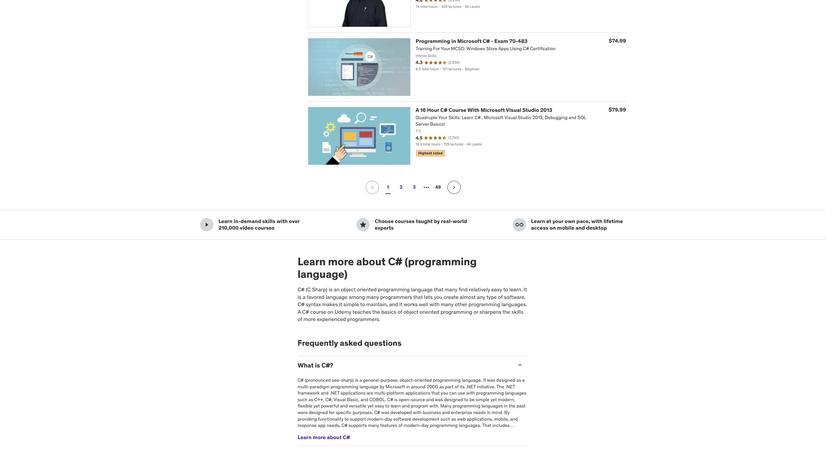 Task type: locate. For each thing, give the bounding box(es) containing it.
0 horizontal spatial skills
[[262, 218, 276, 225]]

learn in-demand skills with over 210,000 video courses
[[219, 218, 300, 231]]

maintain,
[[367, 301, 388, 308]]

0 vertical spatial by
[[434, 218, 440, 225]]

it up udemy
[[339, 301, 342, 308]]

applications up basic,
[[341, 390, 366, 396]]

1 vertical spatial microsoft
[[481, 107, 505, 113]]

more inside the c# (c sharp) is an object oriented programming language that many find relatively easy to learn. it is a favored language among many programmers that lets you create almost any type of software. c# syntax makes it simple to maintain, and it works well with many other programming languages. a c# course on udemy teaches the basics of object oriented programming or sharpens the skills of more experienced programmers.
[[304, 316, 316, 322]]

about
[[357, 255, 386, 268], [327, 434, 342, 440]]

a left favored
[[303, 294, 306, 300]]

a 16 hour c# course with microsoft visual studio 2013
[[416, 107, 553, 113]]

2 horizontal spatial language
[[411, 286, 433, 293]]

languages. down the "software."
[[502, 301, 528, 308]]

0 horizontal spatial about
[[327, 434, 342, 440]]

3 medium image from the left
[[516, 221, 524, 229]]

1 vertical spatial was
[[435, 397, 443, 403]]

easy down cobol.
[[375, 403, 385, 409]]

more up an at the left of the page
[[328, 255, 354, 268]]

applications,
[[467, 416, 493, 422]]

more down course
[[304, 316, 316, 322]]

modern- down software
[[404, 422, 422, 428]]

0 vertical spatial easy
[[492, 286, 502, 293]]

software
[[394, 416, 412, 422]]

mobile
[[557, 224, 575, 231]]

teaches
[[353, 308, 371, 315]]

video
[[240, 224, 254, 231]]

easy
[[492, 286, 502, 293], [375, 403, 385, 409]]

and down are
[[361, 397, 368, 403]]

is up learn
[[395, 397, 398, 403]]

1 vertical spatial languages
[[482, 403, 503, 409]]

oriented up among
[[357, 286, 377, 293]]

1 horizontal spatial yet
[[368, 403, 374, 409]]

2 vertical spatial was
[[382, 410, 390, 415]]

1 horizontal spatial languages
[[505, 390, 527, 396]]

learn inside learn more about c# (programming language)
[[298, 255, 326, 268]]

matching,
[[463, 429, 483, 435]]

language up are
[[360, 384, 379, 390]]

as left part
[[440, 384, 444, 390]]

yet down cobol.
[[368, 403, 374, 409]]

with
[[277, 218, 288, 225], [592, 218, 603, 225], [430, 301, 440, 308], [467, 390, 475, 396], [413, 410, 422, 415]]

languages. inside the c# (c sharp) is an object oriented programming language that many find relatively easy to learn. it is a favored language among many programmers that lets you create almost any type of software. c# syntax makes it simple to maintain, and it works well with many other programming languages. a c# course on udemy teaches the basics of object oriented programming or sharpens the skills of more experienced programmers.
[[502, 301, 528, 308]]

1 horizontal spatial easy
[[492, 286, 502, 293]]

learn left in-
[[219, 218, 233, 225]]

.net down language.
[[466, 384, 476, 390]]

a
[[303, 294, 306, 300], [360, 377, 362, 383], [523, 377, 525, 383], [390, 435, 393, 441]]

simple inside c# (pronounced see-sharp) is a general-purpose, object-oriented programming language. it was designed as a multi-paradigm programming language by microsoft in around 2000 as part of its .net initiative. the .net framework and .net applications are multi-platform applications that you can use with programming languages such as c++, c#, visual basic, and cobol. c# is open-source and was designed to be simple yet modern, flexible yet powerful and versatile yet easy to learn and program with. many programming languages in the past were designed for specific purposes. c# was developed with business and enterprise needs in mind. by providing functionality to support modern-day software development such as web applications, mobile, and response app needs, c# supports many features of modern-day programming languages. that includes generics, var types, dynamic programming, asynchronous programming, pattern matching, advanced debugging, and exception handling, to name a few.
[[476, 397, 490, 403]]

1 horizontal spatial multi-
[[375, 390, 387, 396]]

makes
[[322, 301, 338, 308]]

microsoft right with
[[481, 107, 505, 113]]

about inside learn more about c# (programming language)
[[357, 255, 386, 268]]

simple down among
[[344, 301, 359, 308]]

1 horizontal spatial on
[[550, 224, 556, 231]]

that
[[434, 286, 444, 293], [414, 294, 423, 300], [432, 390, 440, 396]]

a inside the c# (c sharp) is an object oriented programming language that many find relatively easy to learn. it is a favored language among many programmers that lets you create almost any type of software. c# syntax makes it simple to maintain, and it works well with many other programming languages. a c# course on udemy teaches the basics of object oriented programming or sharpens the skills of more experienced programmers.
[[298, 308, 301, 315]]

0 vertical spatial was
[[487, 377, 495, 383]]

1 vertical spatial it
[[483, 377, 486, 383]]

learn left at
[[531, 218, 545, 225]]

0 horizontal spatial multi-
[[298, 384, 310, 390]]

1 vertical spatial more
[[304, 316, 316, 322]]

multi- up framework
[[298, 384, 310, 390]]

0 vertical spatial visual
[[506, 107, 522, 113]]

you
[[434, 294, 443, 300], [441, 390, 448, 396]]

almost
[[460, 294, 476, 300]]

2 medium image from the left
[[359, 221, 367, 229]]

was up "initiative."
[[487, 377, 495, 383]]

is
[[329, 286, 333, 293], [298, 294, 302, 300], [315, 361, 320, 369], [355, 377, 359, 383], [395, 397, 398, 403]]

the
[[373, 308, 380, 315], [503, 308, 511, 315], [509, 403, 516, 409]]

1 programming, from the left
[[357, 429, 386, 435]]

0 vertical spatial you
[[434, 294, 443, 300]]

medium image left "210,000"
[[203, 221, 211, 229]]

in down modern,
[[504, 403, 508, 409]]

multi- up cobol.
[[375, 390, 387, 396]]

find
[[459, 286, 468, 293]]

oriented down well
[[420, 308, 440, 315]]

1 vertical spatial oriented
[[420, 308, 440, 315]]

microsoft up the platform
[[386, 384, 405, 390]]

day down development
[[422, 422, 429, 428]]

1 horizontal spatial it
[[400, 301, 403, 308]]

easy inside the c# (c sharp) is an object oriented programming language that many find relatively easy to learn. it is a favored language among many programmers that lets you create almost any type of software. c# syntax makes it simple to maintain, and it works well with many other programming languages. a c# course on udemy teaches the basics of object oriented programming or sharpens the skills of more experienced programmers.
[[492, 286, 502, 293]]

are
[[367, 390, 374, 396]]

1 horizontal spatial language
[[360, 384, 379, 390]]

app
[[318, 422, 326, 428]]

0 vertical spatial on
[[550, 224, 556, 231]]

programming
[[416, 38, 451, 44]]

was
[[487, 377, 495, 383], [435, 397, 443, 403], [382, 410, 390, 415]]

0 vertical spatial oriented
[[357, 286, 377, 293]]

2 link
[[395, 181, 408, 194]]

you right lets at the right bottom of page
[[434, 294, 443, 300]]

many left features
[[368, 422, 379, 428]]

languages.
[[502, 301, 528, 308], [459, 422, 482, 428]]

visual inside c# (pronounced see-sharp) is a general-purpose, object-oriented programming language. it was designed as a multi-paradigm programming language by microsoft in around 2000 as part of its .net initiative. the .net framework and .net applications are multi-platform applications that you can use with programming languages such as c++, c#, visual basic, and cobol. c# is open-source and was designed to be simple yet modern, flexible yet powerful and versatile yet easy to learn and program with. many programming languages in the past were designed for specific purposes. c# was developed with business and enterprise needs in mind. by providing functionality to support modern-day software development such as web applications, mobile, and response app needs, c# supports many features of modern-day programming languages. that includes generics, var types, dynamic programming, asynchronous programming, pattern matching, advanced debugging, and exception handling, to name a few.
[[334, 397, 346, 403]]

1 vertical spatial visual
[[334, 397, 346, 403]]

learn.
[[510, 286, 523, 293]]

1 vertical spatial such
[[441, 416, 451, 422]]

0 vertical spatial skills
[[262, 218, 276, 225]]

learn for learn more about c#
[[298, 434, 312, 440]]

exam
[[495, 38, 508, 44]]

0 horizontal spatial programming,
[[357, 429, 386, 435]]

that up well
[[414, 294, 423, 300]]

on left mobile
[[550, 224, 556, 231]]

learn up (c
[[298, 255, 326, 268]]

the right sharpens
[[503, 308, 511, 315]]

and up specific at the bottom of page
[[340, 403, 348, 409]]

1 vertical spatial object
[[404, 308, 419, 315]]

1 vertical spatial simple
[[476, 397, 490, 403]]

with inside learn at your own pace, with lifetime access on mobile and desktop
[[592, 218, 603, 225]]

it inside the c# (c sharp) is an object oriented programming language that many find relatively easy to learn. it is a favored language among many programmers that lets you create almost any type of software. c# syntax makes it simple to maintain, and it works well with many other programming languages. a c# course on udemy teaches the basics of object oriented programming or sharpens the skills of more experienced programmers.
[[524, 286, 527, 293]]

versatile
[[349, 403, 367, 409]]

1 vertical spatial you
[[441, 390, 448, 396]]

oriented inside c# (pronounced see-sharp) is a general-purpose, object-oriented programming language. it was designed as a multi-paradigm programming language by microsoft in around 2000 as part of its .net initiative. the .net framework and .net applications are multi-platform applications that you can use with programming languages such as c++, c#, visual basic, and cobol. c# is open-source and was designed to be simple yet modern, flexible yet powerful and versatile yet easy to learn and program with. many programming languages in the past were designed for specific purposes. c# was developed with business and enterprise needs in mind. by providing functionality to support modern-day software development such as web applications, mobile, and response app needs, c# supports many features of modern-day programming languages. that includes generics, var types, dynamic programming, asynchronous programming, pattern matching, advanced debugging, and exception handling, to name a few.
[[415, 377, 432, 383]]

easy inside c# (pronounced see-sharp) is a general-purpose, object-oriented programming language. it was designed as a multi-paradigm programming language by microsoft in around 2000 as part of its .net initiative. the .net framework and .net applications are multi-platform applications that you can use with programming languages such as c++, c#, visual basic, and cobol. c# is open-source and was designed to be simple yet modern, flexible yet powerful and versatile yet easy to learn and program with. many programming languages in the past were designed for specific purposes. c# was developed with business and enterprise needs in mind. by providing functionality to support modern-day software development such as web applications, mobile, and response app needs, c# supports many features of modern-day programming languages. that includes generics, var types, dynamic programming, asynchronous programming, pattern matching, advanced debugging, and exception handling, to name a few.
[[375, 403, 385, 409]]

types,
[[325, 429, 337, 435]]

language for purpose,
[[360, 384, 379, 390]]

1 horizontal spatial .net
[[466, 384, 476, 390]]

advanced
[[485, 429, 505, 435]]

lifetime
[[604, 218, 623, 225]]

language
[[411, 286, 433, 293], [326, 294, 348, 300], [360, 384, 379, 390]]

1 it from the left
[[339, 301, 342, 308]]

powerful
[[321, 403, 339, 409]]

frequently asked questions
[[298, 338, 402, 348]]

it down programmers
[[400, 301, 403, 308]]

0 horizontal spatial medium image
[[203, 221, 211, 229]]

0 vertical spatial that
[[434, 286, 444, 293]]

programming, up the "handling,"
[[357, 429, 386, 435]]

1 medium image from the left
[[203, 221, 211, 229]]

it up "initiative."
[[483, 377, 486, 383]]

medium image
[[203, 221, 211, 229], [359, 221, 367, 229], [516, 221, 524, 229]]

1 vertical spatial languages.
[[459, 422, 482, 428]]

courses
[[395, 218, 415, 225], [255, 224, 275, 231]]

medium image for choose courses taught by real-world experts
[[359, 221, 367, 229]]

and down programmers
[[389, 301, 398, 308]]

course
[[449, 107, 467, 113]]

skills inside learn in-demand skills with over 210,000 video courses
[[262, 218, 276, 225]]

in left mind.
[[487, 410, 491, 415]]

to left name
[[372, 435, 376, 441]]

by left real-
[[434, 218, 440, 225]]

c# (pronounced see-sharp) is a general-purpose, object-oriented programming language. it was designed as a multi-paradigm programming language by microsoft in around 2000 as part of its .net initiative. the .net framework and .net applications are multi-platform applications that you can use with programming languages such as c++, c#, visual basic, and cobol. c# is open-source and was designed to be simple yet modern, flexible yet powerful and versatile yet easy to learn and program with. many programming languages in the past were designed for specific purposes. c# was developed with business and enterprise needs in mind. by providing functionality to support modern-day software development such as web applications, mobile, and response app needs, c# supports many features of modern-day programming languages. that includes generics, var types, dynamic programming, asynchronous programming, pattern matching, advanced debugging, and exception handling, to name a few.
[[298, 377, 527, 441]]

visual
[[506, 107, 522, 113], [334, 397, 346, 403]]

hour
[[427, 107, 439, 113]]

2 horizontal spatial designed
[[497, 377, 516, 383]]

to left the 'be'
[[465, 397, 469, 403]]

pattern
[[447, 429, 462, 435]]

1 horizontal spatial was
[[435, 397, 443, 403]]

ellipsis image
[[423, 183, 430, 191]]

specific
[[336, 410, 352, 415]]

1 horizontal spatial medium image
[[359, 221, 367, 229]]

3 link
[[408, 181, 421, 194]]

0 horizontal spatial a
[[298, 308, 301, 315]]

as down framework
[[309, 397, 313, 403]]

demand
[[241, 218, 261, 225]]

c#
[[483, 38, 490, 44], [441, 107, 448, 113], [388, 255, 403, 268], [298, 286, 305, 293], [298, 301, 305, 308], [302, 308, 309, 315], [298, 377, 304, 383], [387, 397, 393, 403], [374, 410, 380, 415], [342, 422, 348, 428], [343, 434, 350, 440]]

an
[[334, 286, 340, 293]]

languages up mind.
[[482, 403, 503, 409]]

programming down "initiative."
[[476, 390, 504, 396]]

that left find
[[434, 286, 444, 293]]

0 horizontal spatial visual
[[334, 397, 346, 403]]

2 horizontal spatial was
[[487, 377, 495, 383]]

0 horizontal spatial such
[[298, 397, 308, 403]]

0 vertical spatial languages
[[505, 390, 527, 396]]

2 horizontal spatial medium image
[[516, 221, 524, 229]]

0 horizontal spatial object
[[341, 286, 356, 293]]

desktop
[[587, 224, 607, 231]]

with up the 'be'
[[467, 390, 475, 396]]

and down 'many'
[[442, 410, 450, 415]]

2 horizontal spatial yet
[[491, 397, 497, 403]]

0 horizontal spatial applications
[[341, 390, 366, 396]]

2 vertical spatial microsoft
[[386, 384, 405, 390]]

the up by
[[509, 403, 516, 409]]

needs
[[474, 410, 486, 415]]

with inside the c# (c sharp) is an object oriented programming language that many find relatively easy to learn. it is a favored language among many programmers that lets you create almost any type of software. c# syntax makes it simple to maintain, and it works well with many other programming languages. a c# course on udemy teaches the basics of object oriented programming or sharpens the skills of more experienced programmers.
[[430, 301, 440, 308]]

1 horizontal spatial courses
[[395, 218, 415, 225]]

in right programming
[[452, 38, 456, 44]]

languages up modern,
[[505, 390, 527, 396]]

is left favored
[[298, 294, 302, 300]]

courses left taught
[[395, 218, 415, 225]]

was up with.
[[435, 397, 443, 403]]

skills right demand
[[262, 218, 276, 225]]

learn at your own pace, with lifetime access on mobile and desktop
[[531, 218, 623, 231]]

0 horizontal spatial easy
[[375, 403, 385, 409]]

0 vertical spatial more
[[328, 255, 354, 268]]

as left web
[[452, 416, 456, 422]]

taught
[[416, 218, 433, 225]]

1 vertical spatial on
[[328, 308, 334, 315]]

that
[[482, 422, 492, 428]]

web
[[457, 416, 466, 422]]

0 horizontal spatial languages.
[[459, 422, 482, 428]]

object up among
[[341, 286, 356, 293]]

generics,
[[298, 429, 317, 435]]

next page image
[[451, 184, 458, 191]]

learn inside learn in-demand skills with over 210,000 video courses
[[219, 218, 233, 225]]

0 horizontal spatial courses
[[255, 224, 275, 231]]

basic,
[[347, 397, 360, 403]]

it right "learn."
[[524, 286, 527, 293]]

more inside learn more about c# (programming language)
[[328, 255, 354, 268]]

learn for learn in-demand skills with over 210,000 video courses
[[219, 218, 233, 225]]

0 horizontal spatial modern-
[[367, 416, 385, 422]]

a
[[416, 107, 419, 113], [298, 308, 301, 315]]

2 vertical spatial more
[[313, 434, 326, 440]]

questions
[[364, 338, 402, 348]]

purpose,
[[381, 377, 399, 383]]

1 horizontal spatial it
[[524, 286, 527, 293]]

providing
[[298, 416, 317, 422]]

a left the general-
[[360, 377, 362, 383]]

1 vertical spatial about
[[327, 434, 342, 440]]

a left 16
[[416, 107, 419, 113]]

1 vertical spatial language
[[326, 294, 348, 300]]

1 vertical spatial skills
[[512, 308, 524, 315]]

2 vertical spatial oriented
[[415, 377, 432, 383]]

language inside c# (pronounced see-sharp) is a general-purpose, object-oriented programming language. it was designed as a multi-paradigm programming language by microsoft in around 2000 as part of its .net initiative. the .net framework and .net applications are multi-platform applications that you can use with programming languages such as c++, c#, visual basic, and cobol. c# is open-source and was designed to be simple yet modern, flexible yet powerful and versatile yet easy to learn and program with. many programming languages in the past were designed for specific purposes. c# was developed with business and enterprise needs in mind. by providing functionality to support modern-day software development such as web applications, mobile, and response app needs, c# supports many features of modern-day programming languages. that includes generics, var types, dynamic programming, asynchronous programming, pattern matching, advanced debugging, and exception handling, to name a few.
[[360, 384, 379, 390]]

0 horizontal spatial simple
[[344, 301, 359, 308]]

1 vertical spatial easy
[[375, 403, 385, 409]]

languages. inside c# (pronounced see-sharp) is a general-purpose, object-oriented programming language. it was designed as a multi-paradigm programming language by microsoft in around 2000 as part of its .net initiative. the .net framework and .net applications are multi-platform applications that you can use with programming languages such as c++, c#, visual basic, and cobol. c# is open-source and was designed to be simple yet modern, flexible yet powerful and versatile yet easy to learn and program with. many programming languages in the past were designed for specific purposes. c# was developed with business and enterprise needs in mind. by providing functionality to support modern-day software development such as web applications, mobile, and response app needs, c# supports many features of modern-day programming languages. that includes generics, var types, dynamic programming, asynchronous programming, pattern matching, advanced debugging, and exception handling, to name a few.
[[459, 422, 482, 428]]

0 horizontal spatial language
[[326, 294, 348, 300]]

easy up type
[[492, 286, 502, 293]]

0 vertical spatial it
[[524, 286, 527, 293]]

it
[[524, 286, 527, 293], [483, 377, 486, 383]]

var
[[318, 429, 324, 435]]

0 horizontal spatial designed
[[309, 410, 328, 415]]

on inside learn at your own pace, with lifetime access on mobile and desktop
[[550, 224, 556, 231]]

1 applications from the left
[[341, 390, 366, 396]]

0 horizontal spatial yet
[[314, 403, 320, 409]]

483
[[518, 38, 528, 44]]

1 horizontal spatial simple
[[476, 397, 490, 403]]

lets
[[424, 294, 433, 300]]

language)
[[298, 267, 348, 281]]

visual left studio
[[506, 107, 522, 113]]

(programming
[[405, 255, 477, 268]]

of right type
[[498, 294, 503, 300]]

0 horizontal spatial it
[[483, 377, 486, 383]]

-
[[491, 38, 494, 44]]

it inside c# (pronounced see-sharp) is a general-purpose, object-oriented programming language. it was designed as a multi-paradigm programming language by microsoft in around 2000 as part of its .net initiative. the .net framework and .net applications are multi-platform applications that you can use with programming languages such as c++, c#, visual basic, and cobol. c# is open-source and was designed to be simple yet modern, flexible yet powerful and versatile yet easy to learn and program with. many programming languages in the past were designed for specific purposes. c# was developed with business and enterprise needs in mind. by providing functionality to support modern-day software development such as web applications, mobile, and response app needs, c# supports many features of modern-day programming languages. that includes generics, var types, dynamic programming, asynchronous programming, pattern matching, advanced debugging, and exception handling, to name a few.
[[483, 377, 486, 383]]

2 vertical spatial language
[[360, 384, 379, 390]]

it
[[339, 301, 342, 308], [400, 301, 403, 308]]

the down maintain,
[[373, 308, 380, 315]]

designed up providing
[[309, 410, 328, 415]]

visual right "c#,"
[[334, 397, 346, 403]]

2 vertical spatial that
[[432, 390, 440, 396]]

1 horizontal spatial applications
[[406, 390, 431, 396]]

past
[[517, 403, 526, 409]]

1 vertical spatial designed
[[444, 397, 463, 403]]

simple
[[344, 301, 359, 308], [476, 397, 490, 403]]

courses inside 'choose courses taught by real-world experts'
[[395, 218, 415, 225]]

object down works
[[404, 308, 419, 315]]

with inside learn in-demand skills with over 210,000 video courses
[[277, 218, 288, 225]]

languages
[[505, 390, 527, 396], [482, 403, 503, 409]]

and inside learn at your own pace, with lifetime access on mobile and desktop
[[576, 224, 585, 231]]

learn for learn at your own pace, with lifetime access on mobile and desktop
[[531, 218, 545, 225]]

with down program
[[413, 410, 422, 415]]

the inside c# (pronounced see-sharp) is a general-purpose, object-oriented programming language. it was designed as a multi-paradigm programming language by microsoft in around 2000 as part of its .net initiative. the .net framework and .net applications are multi-platform applications that you can use with programming languages such as c++, c#, visual basic, and cobol. c# is open-source and was designed to be simple yet modern, flexible yet powerful and versatile yet easy to learn and program with. many programming languages in the past were designed for specific purposes. c# was developed with business and enterprise needs in mind. by providing functionality to support modern-day software development such as web applications, mobile, and response app needs, c# supports many features of modern-day programming languages. that includes generics, var types, dynamic programming, asynchronous programming, pattern matching, advanced debugging, and exception handling, to name a few.
[[509, 403, 516, 409]]

yet left modern,
[[491, 397, 497, 403]]

you inside the c# (c sharp) is an object oriented programming language that many find relatively easy to learn. it is a favored language among many programmers that lets you create almost any type of software. c# syntax makes it simple to maintain, and it works well with many other programming languages. a c# course on udemy teaches the basics of object oriented programming or sharpens the skills of more experienced programmers.
[[434, 294, 443, 300]]

language down an at the left of the page
[[326, 294, 348, 300]]

favored
[[307, 294, 325, 300]]

object
[[341, 286, 356, 293], [404, 308, 419, 315]]

by down purpose,
[[380, 384, 385, 390]]

0 horizontal spatial it
[[339, 301, 342, 308]]

learn down response
[[298, 434, 312, 440]]

framework
[[298, 390, 320, 396]]

programming down any in the right bottom of the page
[[469, 301, 501, 308]]

courses right "video"
[[255, 224, 275, 231]]

0 vertical spatial languages.
[[502, 301, 528, 308]]

medium image left experts
[[359, 221, 367, 229]]

programming up programmers
[[378, 286, 410, 293]]

any
[[477, 294, 486, 300]]

at
[[547, 218, 552, 225]]

learn inside learn at your own pace, with lifetime access on mobile and desktop
[[531, 218, 545, 225]]

what is c#? button
[[298, 361, 512, 369]]

1 horizontal spatial languages.
[[502, 301, 528, 308]]

courses inside learn in-demand skills with over 210,000 video courses
[[255, 224, 275, 231]]

0 vertical spatial day
[[385, 416, 393, 422]]

2013
[[541, 107, 553, 113]]

1 horizontal spatial by
[[434, 218, 440, 225]]

microsoft
[[458, 38, 482, 44], [481, 107, 505, 113], [386, 384, 405, 390]]

1 horizontal spatial a
[[416, 107, 419, 113]]

handling,
[[352, 435, 371, 441]]

with left over
[[277, 218, 288, 225]]

1 vertical spatial by
[[380, 384, 385, 390]]

of left 'its'
[[455, 384, 459, 390]]

name
[[378, 435, 389, 441]]

well
[[419, 301, 429, 308]]

1 horizontal spatial skills
[[512, 308, 524, 315]]

enterprise
[[451, 410, 472, 415]]

designed up the
[[497, 377, 516, 383]]

in down object-
[[407, 384, 410, 390]]

of
[[498, 294, 503, 300], [398, 308, 402, 315], [298, 316, 302, 322], [455, 384, 459, 390], [399, 422, 403, 428]]

programming down 'other'
[[441, 308, 473, 315]]

with right pace, at the top
[[592, 218, 603, 225]]

of right 'basics'
[[398, 308, 402, 315]]

0 horizontal spatial languages
[[482, 403, 503, 409]]

you down part
[[441, 390, 448, 396]]

cobol.
[[370, 397, 386, 403]]

1 horizontal spatial about
[[357, 255, 386, 268]]

a left few.
[[390, 435, 393, 441]]

by
[[434, 218, 440, 225], [380, 384, 385, 390]]

day up features
[[385, 416, 393, 422]]



Task type: vqa. For each thing, say whether or not it's contained in the screenshot.
right languages
yes



Task type: describe. For each thing, give the bounding box(es) containing it.
0 vertical spatial modern-
[[367, 416, 385, 422]]

and inside the c# (c sharp) is an object oriented programming language that many find relatively easy to learn. it is a favored language among many programmers that lets you create almost any type of software. c# syntax makes it simple to maintain, and it works well with many other programming languages. a c# course on udemy teaches the basics of object oriented programming or sharpens the skills of more experienced programmers.
[[389, 301, 398, 308]]

exception
[[331, 435, 351, 441]]

1 vertical spatial modern-
[[404, 422, 422, 428]]

over
[[289, 218, 300, 225]]

of up asynchronous
[[399, 422, 403, 428]]

$79.99
[[609, 106, 627, 113]]

and down open-
[[402, 403, 410, 409]]

more for learn more about c# (programming language)
[[328, 255, 354, 268]]

language for programming
[[326, 294, 348, 300]]

developed
[[391, 410, 412, 415]]

or
[[474, 308, 479, 315]]

to left learn
[[386, 403, 390, 409]]

many up maintain,
[[367, 294, 379, 300]]

what
[[298, 361, 314, 369]]

3
[[413, 184, 416, 190]]

basics
[[382, 308, 397, 315]]

medium image for learn in-demand skills with over 210,000 video courses
[[203, 221, 211, 229]]

its
[[460, 384, 465, 390]]

sharpens
[[480, 308, 502, 315]]

choose courses taught by real-world experts
[[375, 218, 467, 231]]

own
[[565, 218, 576, 225]]

about for learn more about c#
[[327, 434, 342, 440]]

to down specific at the bottom of page
[[345, 416, 349, 422]]

your
[[553, 218, 564, 225]]

programming down "sharp)"
[[331, 384, 359, 390]]

of up frequently
[[298, 316, 302, 322]]

c++,
[[315, 397, 325, 403]]

1 link
[[382, 181, 395, 194]]

and up "c#,"
[[321, 390, 329, 396]]

1 horizontal spatial object
[[404, 308, 419, 315]]

0 vertical spatial a
[[416, 107, 419, 113]]

among
[[349, 294, 365, 300]]

210,000
[[219, 224, 239, 231]]

asynchronous
[[387, 429, 416, 435]]

course
[[311, 308, 326, 315]]

for
[[329, 410, 335, 415]]

programming in microsoft c# - exam 70-483 link
[[416, 38, 528, 44]]

create
[[444, 294, 459, 300]]

1 horizontal spatial such
[[441, 416, 451, 422]]

learn for learn more about c# (programming language)
[[298, 255, 326, 268]]

2 programming, from the left
[[417, 429, 446, 435]]

part
[[445, 384, 454, 390]]

you inside c# (pronounced see-sharp) is a general-purpose, object-oriented programming language. it was designed as a multi-paradigm programming language by microsoft in around 2000 as part of its .net initiative. the .net framework and .net applications are multi-platform applications that you can use with programming languages such as c++, c#, visual basic, and cobol. c# is open-source and was designed to be simple yet modern, flexible yet powerful and versatile yet easy to learn and program with. many programming languages in the past were designed for specific purposes. c# was developed with business and enterprise needs in mind. by providing functionality to support modern-day software development such as web applications, mobile, and response app needs, c# supports many features of modern-day programming languages. that includes generics, var types, dynamic programming, asynchronous programming, pattern matching, advanced debugging, and exception handling, to name a few.
[[441, 390, 448, 396]]

c# (c sharp) is an object oriented programming language that many find relatively easy to learn. it is a favored language among many programmers that lets you create almost any type of software. c# syntax makes it simple to maintain, and it works well with many other programming languages. a c# course on udemy teaches the basics of object oriented programming or sharpens the skills of more experienced programmers.
[[298, 286, 528, 322]]

programming up part
[[433, 377, 461, 383]]

to left "learn."
[[504, 286, 508, 293]]

(c
[[306, 286, 311, 293]]

16
[[421, 107, 426, 113]]

0 vertical spatial designed
[[497, 377, 516, 383]]

(pronounced
[[305, 377, 331, 383]]

c# inside learn more about c# (programming language)
[[388, 255, 403, 268]]

1 vertical spatial that
[[414, 294, 423, 300]]

around
[[411, 384, 426, 390]]

support
[[350, 416, 366, 422]]

0 vertical spatial microsoft
[[458, 38, 482, 44]]

initiative.
[[477, 384, 496, 390]]

is left the c#?
[[315, 361, 320, 369]]

language.
[[462, 377, 482, 383]]

supports
[[349, 422, 367, 428]]

experts
[[375, 224, 394, 231]]

skills inside the c# (c sharp) is an object oriented programming language that many find relatively easy to learn. it is a favored language among many programmers that lets you create almost any type of software. c# syntax makes it simple to maintain, and it works well with many other programming languages. a c# course on udemy teaches the basics of object oriented programming or sharpens the skills of more experienced programmers.
[[512, 308, 524, 315]]

1 vertical spatial multi-
[[375, 390, 387, 396]]

studio
[[523, 107, 539, 113]]

can
[[450, 390, 457, 396]]

asked
[[340, 338, 363, 348]]

0 vertical spatial language
[[411, 286, 433, 293]]

2 applications from the left
[[406, 390, 431, 396]]

business
[[423, 410, 441, 415]]

purposes.
[[353, 410, 373, 415]]

many inside c# (pronounced see-sharp) is a general-purpose, object-oriented programming language. it was designed as a multi-paradigm programming language by microsoft in around 2000 as part of its .net initiative. the .net framework and .net applications are multi-platform applications that you can use with programming languages such as c++, c#, visual basic, and cobol. c# is open-source and was designed to be simple yet modern, flexible yet powerful and versatile yet easy to learn and program with. many programming languages in the past were designed for specific purposes. c# was developed with business and enterprise needs in mind. by providing functionality to support modern-day software development such as web applications, mobile, and response app needs, c# supports many features of modern-day programming languages. that includes generics, var types, dynamic programming, asynchronous programming, pattern matching, advanced debugging, and exception handling, to name a few.
[[368, 422, 379, 428]]

1 horizontal spatial designed
[[444, 397, 463, 403]]

microsoft inside c# (pronounced see-sharp) is a general-purpose, object-oriented programming language. it was designed as a multi-paradigm programming language by microsoft in around 2000 as part of its .net initiative. the .net framework and .net applications are multi-platform applications that you can use with programming languages such as c++, c#, visual basic, and cobol. c# is open-source and was designed to be simple yet modern, flexible yet powerful and versatile yet easy to learn and program with. many programming languages in the past were designed for specific purposes. c# was developed with business and enterprise needs in mind. by providing functionality to support modern-day software development such as web applications, mobile, and response app needs, c# supports many features of modern-day programming languages. that includes generics, var types, dynamic programming, asynchronous programming, pattern matching, advanced debugging, and exception handling, to name a few.
[[386, 384, 405, 390]]

on inside the c# (c sharp) is an object oriented programming language that many find relatively easy to learn. it is a favored language among many programmers that lets you create almost any type of software. c# syntax makes it simple to maintain, and it works well with many other programming languages. a c# course on udemy teaches the basics of object oriented programming or sharpens the skills of more experienced programmers.
[[328, 308, 334, 315]]

a 16 hour c# course with microsoft visual studio 2013 link
[[416, 107, 553, 113]]

2
[[400, 184, 403, 190]]

use
[[458, 390, 465, 396]]

1
[[387, 184, 389, 190]]

choose
[[375, 218, 394, 225]]

previous page image
[[369, 184, 376, 191]]

by inside c# (pronounced see-sharp) is a general-purpose, object-oriented programming language. it was designed as a multi-paradigm programming language by microsoft in around 2000 as part of its .net initiative. the .net framework and .net applications are multi-platform applications that you can use with programming languages such as c++, c#, visual basic, and cobol. c# is open-source and was designed to be simple yet modern, flexible yet powerful and versatile yet easy to learn and program with. many programming languages in the past were designed for specific purposes. c# was developed with business and enterprise needs in mind. by providing functionality to support modern-day software development such as web applications, mobile, and response app needs, c# supports many features of modern-day programming languages. that includes generics, var types, dynamic programming, asynchronous programming, pattern matching, advanced debugging, and exception handling, to name a few.
[[380, 384, 385, 390]]

frequently
[[298, 338, 338, 348]]

0 horizontal spatial was
[[382, 410, 390, 415]]

access
[[531, 224, 549, 231]]

learn more about c#
[[298, 434, 350, 440]]

programming up enterprise
[[453, 403, 481, 409]]

to up teaches
[[360, 301, 365, 308]]

experienced
[[317, 316, 346, 322]]

programmers.
[[347, 316, 381, 322]]

in-
[[234, 218, 241, 225]]

many
[[441, 403, 452, 409]]

the
[[497, 384, 505, 390]]

mind.
[[492, 410, 504, 415]]

real-
[[441, 218, 453, 225]]

0 vertical spatial multi-
[[298, 384, 310, 390]]

a down 'small' image
[[523, 377, 525, 383]]

software.
[[504, 294, 526, 300]]

simple inside the c# (c sharp) is an object oriented programming language that many find relatively easy to learn. it is a favored language among many programmers that lets you create almost any type of software. c# syntax makes it simple to maintain, and it works well with many other programming languages. a c# course on udemy teaches the basics of object oriented programming or sharpens the skills of more experienced programmers.
[[344, 301, 359, 308]]

small image
[[517, 362, 524, 368]]

learn
[[391, 403, 401, 409]]

and down types,
[[322, 435, 330, 441]]

by inside 'choose courses taught by real-world experts'
[[434, 218, 440, 225]]

1 horizontal spatial day
[[422, 422, 429, 428]]

0 horizontal spatial day
[[385, 416, 393, 422]]

2 horizontal spatial .net
[[506, 384, 516, 390]]

flexible
[[298, 403, 313, 409]]

2 vertical spatial designed
[[309, 410, 328, 415]]

with
[[468, 107, 480, 113]]

programming up pattern
[[430, 422, 458, 428]]

learn more about c# link
[[298, 434, 350, 440]]

see-
[[332, 377, 341, 383]]

more for learn more about c#
[[313, 434, 326, 440]]

world
[[453, 218, 467, 225]]

were
[[298, 410, 308, 415]]

features
[[381, 422, 398, 428]]

that inside c# (pronounced see-sharp) is a general-purpose, object-oriented programming language. it was designed as a multi-paradigm programming language by microsoft in around 2000 as part of its .net initiative. the .net framework and .net applications are multi-platform applications that you can use with programming languages such as c++, c#, visual basic, and cobol. c# is open-source and was designed to be simple yet modern, flexible yet powerful and versatile yet easy to learn and program with. many programming languages in the past were designed for specific purposes. c# was developed with business and enterprise needs in mind. by providing functionality to support modern-day software development such as web applications, mobile, and response app needs, c# supports many features of modern-day programming languages. that includes generics, var types, dynamic programming, asynchronous programming, pattern matching, advanced debugging, and exception handling, to name a few.
[[432, 390, 440, 396]]

0 vertical spatial object
[[341, 286, 356, 293]]

$74.99
[[609, 37, 627, 44]]

syntax
[[306, 301, 321, 308]]

platform
[[387, 390, 405, 396]]

programmers
[[381, 294, 412, 300]]

includes
[[493, 422, 510, 428]]

relatively
[[469, 286, 490, 293]]

paradigm
[[310, 384, 330, 390]]

as down 'small' image
[[517, 377, 521, 383]]

and up with.
[[426, 397, 434, 403]]

mobile,
[[494, 416, 509, 422]]

70-
[[510, 38, 518, 44]]

what is c#?
[[298, 361, 333, 369]]

many up create
[[445, 286, 458, 293]]

be
[[470, 397, 475, 403]]

1 horizontal spatial visual
[[506, 107, 522, 113]]

is right "sharp)"
[[355, 377, 359, 383]]

is left an at the left of the page
[[329, 286, 333, 293]]

2 it from the left
[[400, 301, 403, 308]]

many down create
[[441, 301, 454, 308]]

and right mobile,
[[511, 416, 518, 422]]

about for learn more about c# (programming language)
[[357, 255, 386, 268]]

a inside the c# (c sharp) is an object oriented programming language that many find relatively easy to learn. it is a favored language among many programmers that lets you create almost any type of software. c# syntax makes it simple to maintain, and it works well with many other programming languages. a c# course on udemy teaches the basics of object oriented programming or sharpens the skills of more experienced programmers.
[[303, 294, 306, 300]]

0 vertical spatial such
[[298, 397, 308, 403]]

medium image for learn at your own pace, with lifetime access on mobile and desktop
[[516, 221, 524, 229]]

0 horizontal spatial .net
[[330, 390, 340, 396]]



